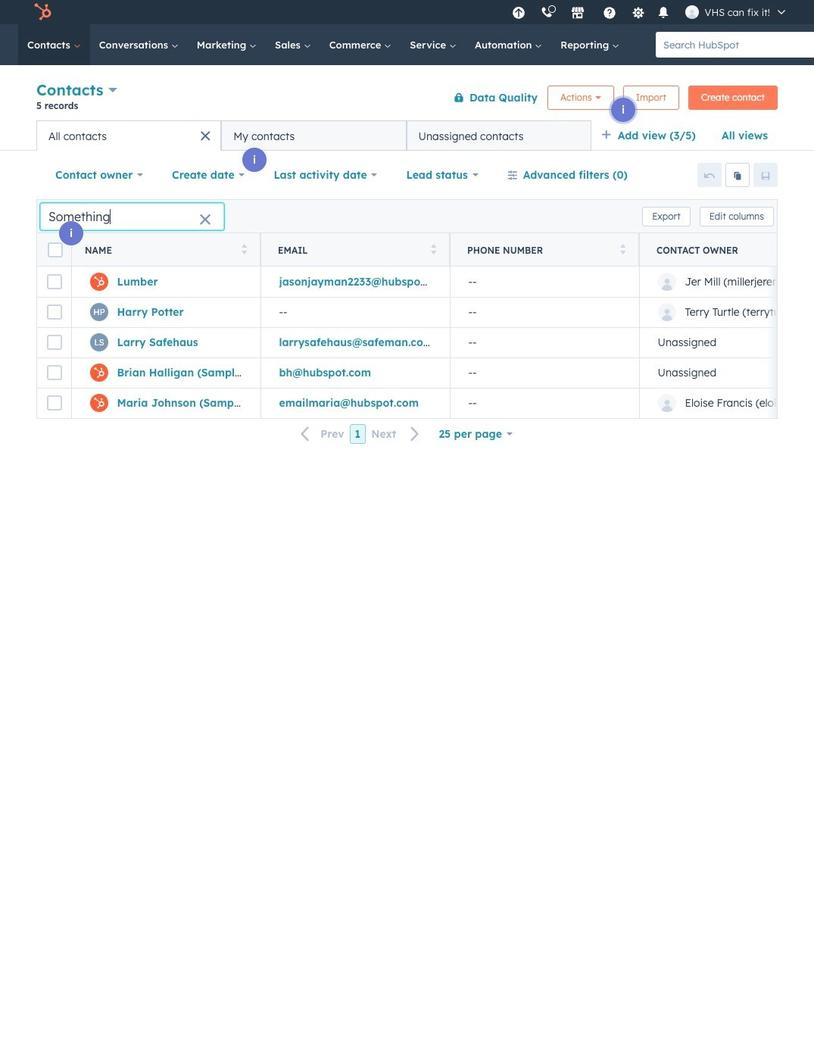 Task type: vqa. For each thing, say whether or not it's contained in the screenshot.
object:
no



Task type: describe. For each thing, give the bounding box(es) containing it.
1 press to sort. element from the left
[[241, 244, 247, 256]]

2 press to sort. element from the left
[[431, 244, 436, 256]]

3 press to sort. image from the left
[[620, 244, 626, 254]]

1 press to sort. image from the left
[[241, 244, 247, 254]]

marketplaces image
[[571, 7, 585, 20]]

clear input image
[[199, 214, 211, 226]]

3 press to sort. element from the left
[[620, 244, 626, 256]]

Search HubSpot search field
[[656, 32, 815, 58]]



Task type: locate. For each thing, give the bounding box(es) containing it.
press to sort. element
[[241, 244, 247, 256], [431, 244, 436, 256], [620, 244, 626, 256]]

Search name, phone, email addresses, or company search field
[[40, 203, 224, 230]]

banner
[[36, 78, 778, 120]]

2 horizontal spatial press to sort. image
[[620, 244, 626, 254]]

press to sort. image
[[241, 244, 247, 254], [431, 244, 436, 254], [620, 244, 626, 254]]

0 horizontal spatial press to sort. element
[[241, 244, 247, 256]]

2 horizontal spatial press to sort. element
[[620, 244, 626, 256]]

2 press to sort. image from the left
[[431, 244, 436, 254]]

1 horizontal spatial press to sort. element
[[431, 244, 436, 256]]

menu
[[504, 0, 796, 24]]

0 horizontal spatial press to sort. image
[[241, 244, 247, 254]]

1 horizontal spatial press to sort. image
[[431, 244, 436, 254]]

jacob simon image
[[685, 5, 699, 19]]

pagination navigation
[[292, 424, 429, 444]]



